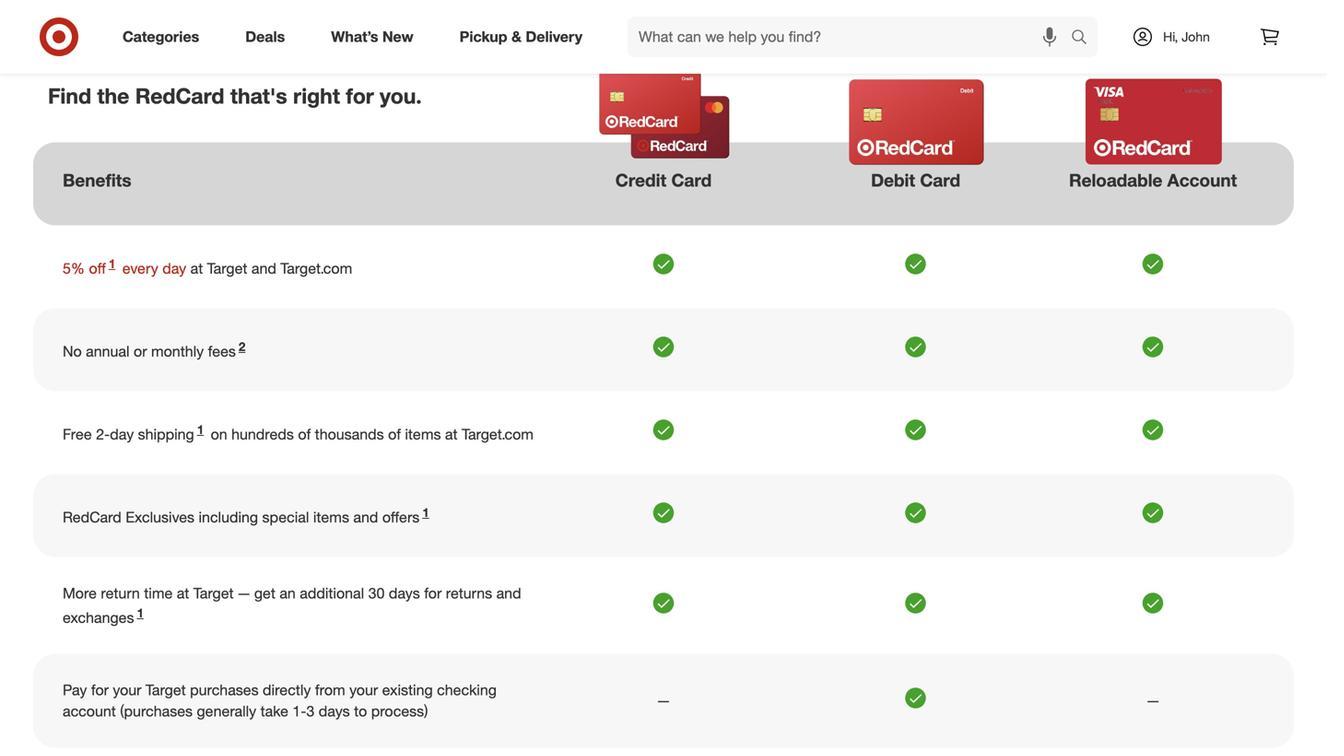 Task type: locate. For each thing, give the bounding box(es) containing it.
5%
[[63, 259, 85, 277]]

exclusives
[[126, 508, 195, 526]]

1 link
[[106, 256, 118, 277], [194, 422, 207, 443], [420, 505, 432, 526], [134, 605, 146, 627]]

1 horizontal spatial for
[[346, 83, 374, 109]]

day
[[162, 259, 186, 277], [110, 425, 134, 443]]

1
[[109, 256, 115, 271], [197, 422, 204, 437], [422, 505, 429, 520], [137, 605, 144, 620]]

shipping
[[138, 425, 194, 443]]

and
[[251, 259, 276, 277], [353, 508, 378, 526], [496, 584, 521, 602]]

monthly
[[151, 342, 204, 360]]

1 horizontal spatial target.com
[[462, 425, 534, 443]]

target
[[207, 259, 247, 277], [193, 584, 234, 602], [146, 681, 186, 699]]

returns
[[446, 584, 492, 602]]

card right 'debit' on the top of page
[[920, 169, 960, 191]]

fees
[[208, 342, 236, 360]]

2 vertical spatial and
[[496, 584, 521, 602]]

days
[[389, 584, 420, 602], [319, 702, 350, 720]]

0 vertical spatial and
[[251, 259, 276, 277]]

pay
[[63, 681, 87, 699]]

day right every
[[162, 259, 186, 277]]

target up (purchases
[[146, 681, 186, 699]]

off
[[89, 259, 106, 277]]

0 horizontal spatial at
[[177, 584, 189, 602]]

including
[[199, 508, 258, 526]]

1 inside the 5% off 1 every day at target and target.com
[[109, 256, 115, 271]]

time
[[144, 584, 173, 602]]

categories link
[[107, 17, 222, 57]]

1 down return
[[137, 605, 144, 620]]

items inside redcard exclusives including special items and offers 1
[[313, 508, 349, 526]]

what's
[[331, 28, 378, 46]]

items inside 'free 2-day shipping 1 on hundreds of thousands of items at target.com'
[[405, 425, 441, 443]]

your up (purchases
[[113, 681, 141, 699]]

for left the returns
[[424, 584, 442, 602]]

1 horizontal spatial redcard
[[135, 83, 224, 109]]

0 horizontal spatial items
[[313, 508, 349, 526]]

an
[[280, 584, 296, 602]]

0 vertical spatial target
[[207, 259, 247, 277]]

items right thousands
[[405, 425, 441, 443]]

days right 30
[[389, 584, 420, 602]]

1 vertical spatial day
[[110, 425, 134, 443]]

your up to
[[349, 681, 378, 699]]

search
[[1063, 30, 1107, 48]]

process)
[[371, 702, 428, 720]]

1 link for on hundreds of thousands of items at target.com
[[194, 422, 207, 443]]

1 left on
[[197, 422, 204, 437]]

2 vertical spatial at
[[177, 584, 189, 602]]

0 horizontal spatial target.com
[[280, 259, 352, 277]]

1 inside 'free 2-day shipping 1 on hundreds of thousands of items at target.com'
[[197, 422, 204, 437]]

30
[[368, 584, 385, 602]]

3
[[306, 702, 315, 720]]

1 vertical spatial redcard
[[63, 508, 121, 526]]

redcard
[[135, 83, 224, 109], [63, 508, 121, 526]]

2 vertical spatial for
[[91, 681, 109, 699]]

0 vertical spatial days
[[389, 584, 420, 602]]

What can we help you find? suggestions appear below search field
[[628, 17, 1075, 57]]

exchanges
[[63, 609, 134, 627]]

1 vertical spatial at
[[445, 425, 458, 443]]

john
[[1182, 29, 1210, 45]]

items right special
[[313, 508, 349, 526]]

2 link
[[236, 339, 248, 360]]

redcard inside redcard exclusives including special items and offers 1
[[63, 508, 121, 526]]

1 vertical spatial for
[[424, 584, 442, 602]]

0 vertical spatial target.com
[[280, 259, 352, 277]]

day inside 'free 2-day shipping 1 on hundreds of thousands of items at target.com'
[[110, 425, 134, 443]]

on
[[211, 425, 227, 443]]

2 horizontal spatial for
[[424, 584, 442, 602]]

1 horizontal spatial your
[[349, 681, 378, 699]]

2 vertical spatial target
[[146, 681, 186, 699]]

target inside more return time at target — get an additional 30 days for returns and exchanges
[[193, 584, 234, 602]]

1 horizontal spatial of
[[388, 425, 401, 443]]

1 horizontal spatial and
[[353, 508, 378, 526]]

days inside more return time at target — get an additional 30 days for returns and exchanges
[[389, 584, 420, 602]]

2 horizontal spatial and
[[496, 584, 521, 602]]

1 horizontal spatial day
[[162, 259, 186, 277]]

benefits
[[63, 169, 131, 191]]

redcard debit image
[[831, 76, 1002, 168]]

at
[[190, 259, 203, 277], [445, 425, 458, 443], [177, 584, 189, 602]]

for inside pay for your target purchases directly from your existing checking account (purchases generally take 1-3 days to process)
[[91, 681, 109, 699]]

of right hundreds
[[298, 425, 311, 443]]

1 vertical spatial items
[[313, 508, 349, 526]]

1 vertical spatial and
[[353, 508, 378, 526]]

of right thousands
[[388, 425, 401, 443]]

1 vertical spatial days
[[319, 702, 350, 720]]

2 horizontal spatial at
[[445, 425, 458, 443]]

0 vertical spatial redcard
[[135, 83, 224, 109]]

0 horizontal spatial day
[[110, 425, 134, 443]]

0 vertical spatial items
[[405, 425, 441, 443]]

for left the you.
[[346, 83, 374, 109]]

0 horizontal spatial redcard
[[63, 508, 121, 526]]

find
[[48, 83, 91, 109]]

0 vertical spatial for
[[346, 83, 374, 109]]

find the redcard that's right for you.
[[48, 83, 422, 109]]

0 horizontal spatial for
[[91, 681, 109, 699]]

2 of from the left
[[388, 425, 401, 443]]

card right credit
[[671, 169, 712, 191]]

—
[[238, 584, 250, 602], [657, 692, 670, 710], [1147, 692, 1159, 710]]

1 right off
[[109, 256, 115, 271]]

redcard credit image
[[579, 68, 750, 160]]

— inside more return time at target — get an additional 30 days for returns and exchanges
[[238, 584, 250, 602]]

1 card from the left
[[671, 169, 712, 191]]

and inside redcard exclusives including special items and offers 1
[[353, 508, 378, 526]]

what's new link
[[315, 17, 436, 57]]

annual
[[86, 342, 130, 360]]

at inside more return time at target — get an additional 30 days for returns and exchanges
[[177, 584, 189, 602]]

1 horizontal spatial days
[[389, 584, 420, 602]]

2-
[[96, 425, 110, 443]]

0 vertical spatial at
[[190, 259, 203, 277]]

target up 2
[[207, 259, 247, 277]]

1 horizontal spatial items
[[405, 425, 441, 443]]

2 card from the left
[[920, 169, 960, 191]]

0 horizontal spatial your
[[113, 681, 141, 699]]

you.
[[380, 83, 422, 109]]

card for debit card
[[920, 169, 960, 191]]

hi, john
[[1163, 29, 1210, 45]]

1 horizontal spatial card
[[920, 169, 960, 191]]

1 vertical spatial target
[[193, 584, 234, 602]]

5% off 1 every day at target and target.com
[[63, 256, 352, 277]]

special
[[262, 508, 309, 526]]

for
[[346, 83, 374, 109], [424, 584, 442, 602], [91, 681, 109, 699]]

redcard reloadable account image
[[1068, 79, 1240, 164]]

or
[[134, 342, 147, 360]]

of
[[298, 425, 311, 443], [388, 425, 401, 443]]

more
[[63, 584, 97, 602]]

items
[[405, 425, 441, 443], [313, 508, 349, 526]]

1 vertical spatial target.com
[[462, 425, 534, 443]]

target.com
[[280, 259, 352, 277], [462, 425, 534, 443]]

1 right offers
[[422, 505, 429, 520]]

every
[[122, 259, 158, 277]]

0 horizontal spatial and
[[251, 259, 276, 277]]

pay for your target purchases directly from your existing checking account (purchases generally take 1-3 days to process)
[[63, 681, 497, 720]]

0 horizontal spatial card
[[671, 169, 712, 191]]

target left get
[[193, 584, 234, 602]]

0 horizontal spatial of
[[298, 425, 311, 443]]

what's new
[[331, 28, 413, 46]]

target.com inside the 5% off 1 every day at target and target.com
[[280, 259, 352, 277]]

more return time at target — get an additional 30 days for returns and exchanges
[[63, 584, 521, 627]]

card
[[671, 169, 712, 191], [920, 169, 960, 191]]

free 2-day shipping 1 on hundreds of thousands of items at target.com
[[63, 422, 534, 443]]

at inside the 5% off 1 every day at target and target.com
[[190, 259, 203, 277]]

hi,
[[1163, 29, 1178, 45]]

days down from at the left of the page
[[319, 702, 350, 720]]

redcard left exclusives
[[63, 508, 121, 526]]

redcard down categories link
[[135, 83, 224, 109]]

the
[[97, 83, 129, 109]]

your
[[113, 681, 141, 699], [349, 681, 378, 699]]

hundreds
[[231, 425, 294, 443]]

1 horizontal spatial at
[[190, 259, 203, 277]]

0 horizontal spatial —
[[238, 584, 250, 602]]

day left shipping
[[110, 425, 134, 443]]

0 vertical spatial day
[[162, 259, 186, 277]]

and inside more return time at target — get an additional 30 days for returns and exchanges
[[496, 584, 521, 602]]

0 horizontal spatial days
[[319, 702, 350, 720]]

right
[[293, 83, 340, 109]]

for up account
[[91, 681, 109, 699]]



Task type: describe. For each thing, give the bounding box(es) containing it.
deals
[[245, 28, 285, 46]]

purchases
[[190, 681, 259, 699]]

1 horizontal spatial —
[[657, 692, 670, 710]]

1 link for redcard exclusives including special items and offers 1
[[420, 505, 432, 526]]

delivery
[[526, 28, 582, 46]]

categories
[[123, 28, 199, 46]]

reloadable
[[1069, 169, 1162, 191]]

that's
[[230, 83, 287, 109]]

1 link for every day
[[106, 256, 118, 277]]

&
[[511, 28, 522, 46]]

day inside the 5% off 1 every day at target and target.com
[[162, 259, 186, 277]]

1 of from the left
[[298, 425, 311, 443]]

offers
[[382, 508, 420, 526]]

days inside pay for your target purchases directly from your existing checking account (purchases generally take 1-3 days to process)
[[319, 702, 350, 720]]

directly
[[263, 681, 311, 699]]

pickup & delivery
[[460, 28, 582, 46]]

new
[[382, 28, 413, 46]]

generally
[[197, 702, 256, 720]]

account
[[1167, 169, 1237, 191]]

target.com inside 'free 2-day shipping 1 on hundreds of thousands of items at target.com'
[[462, 425, 534, 443]]

2
[[239, 339, 245, 354]]

1 your from the left
[[113, 681, 141, 699]]

for inside more return time at target — get an additional 30 days for returns and exchanges
[[424, 584, 442, 602]]

from
[[315, 681, 345, 699]]

to
[[354, 702, 367, 720]]

take
[[260, 702, 288, 720]]

thousands
[[315, 425, 384, 443]]

pickup
[[460, 28, 507, 46]]

get
[[254, 584, 275, 602]]

card for credit card
[[671, 169, 712, 191]]

return
[[101, 584, 140, 602]]

search button
[[1063, 17, 1107, 61]]

pickup & delivery link
[[444, 17, 605, 57]]

debit card
[[871, 169, 960, 191]]

existing
[[382, 681, 433, 699]]

at inside 'free 2-day shipping 1 on hundreds of thousands of items at target.com'
[[445, 425, 458, 443]]

reloadable account
[[1069, 169, 1237, 191]]

checking
[[437, 681, 497, 699]]

target inside pay for your target purchases directly from your existing checking account (purchases generally take 1-3 days to process)
[[146, 681, 186, 699]]

deals link
[[230, 17, 308, 57]]

credit
[[615, 169, 666, 191]]

and inside the 5% off 1 every day at target and target.com
[[251, 259, 276, 277]]

2 horizontal spatial —
[[1147, 692, 1159, 710]]

account
[[63, 702, 116, 720]]

1-
[[292, 702, 306, 720]]

redcard exclusives including special items and offers 1
[[63, 505, 429, 526]]

additional
[[300, 584, 364, 602]]

credit card
[[615, 169, 712, 191]]

debit
[[871, 169, 915, 191]]

target inside the 5% off 1 every day at target and target.com
[[207, 259, 247, 277]]

2 your from the left
[[349, 681, 378, 699]]

free
[[63, 425, 92, 443]]

no annual or monthly fees 2
[[63, 339, 245, 360]]

(purchases
[[120, 702, 193, 720]]

no
[[63, 342, 82, 360]]

1 inside redcard exclusives including special items and offers 1
[[422, 505, 429, 520]]



Task type: vqa. For each thing, say whether or not it's contained in the screenshot.


